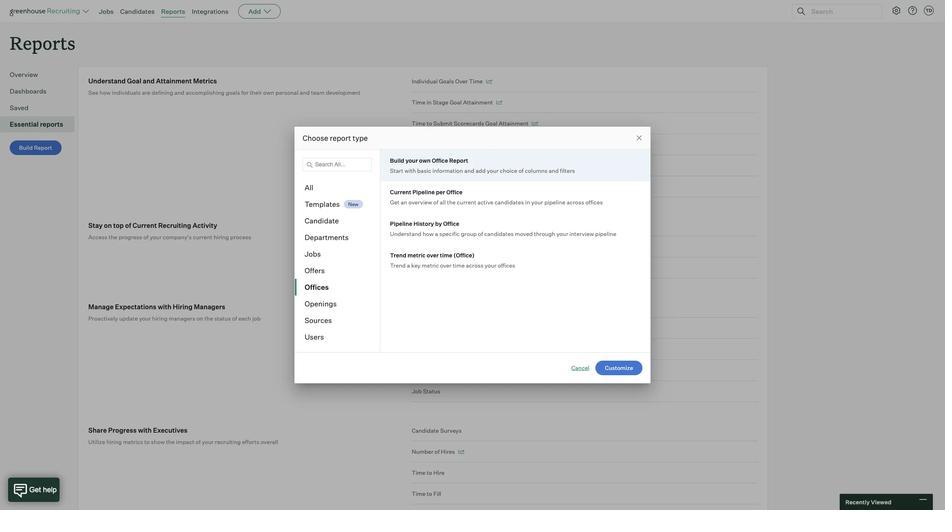 Task type: locate. For each thing, give the bounding box(es) containing it.
time down individual
[[412, 99, 426, 106]]

0 horizontal spatial pipeline
[[545, 199, 566, 206]]

with inside manage expectations with hiring managers proactively update your hiring managers on the status of each job
[[158, 303, 172, 311]]

metric right key
[[422, 262, 439, 269]]

your inside stay on top of current recruiting activity access the progress of your company's current hiring process
[[150, 234, 162, 241]]

0 vertical spatial job
[[466, 223, 476, 229]]

of inside manage expectations with hiring managers proactively update your hiring managers on the status of each job
[[232, 315, 237, 322]]

overview
[[409, 199, 432, 206]]

current inside stay on top of current recruiting activity access the progress of your company's current hiring process
[[133, 222, 157, 230]]

time left hire
[[412, 470, 426, 477]]

with left hiring
[[158, 303, 172, 311]]

1 vertical spatial on
[[197, 315, 203, 322]]

to left per
[[427, 183, 432, 190]]

icon chart image
[[486, 80, 492, 84], [496, 101, 503, 105], [532, 122, 538, 126], [459, 450, 465, 454]]

jobs
[[99, 7, 114, 15], [305, 250, 321, 259]]

own up the basic
[[419, 157, 431, 164]]

type
[[353, 134, 368, 143]]

of left hires
[[435, 449, 440, 456]]

0 vertical spatial how
[[100, 89, 111, 96]]

job
[[466, 223, 476, 229], [412, 388, 422, 395]]

current inside current pipeline per office get an overview of all the current active candidates in your pipeline across offices
[[390, 189, 411, 196]]

to for time to schedule available candidate goal attainment
[[427, 162, 432, 169]]

own inside build your own office report start with basic information and add your choice of columns and filters
[[419, 157, 431, 164]]

1 vertical spatial offices
[[498, 262, 515, 269]]

current for current pipeline per office get an overview of all the current active candidates in your pipeline across offices
[[390, 189, 411, 196]]

your down expectations
[[139, 315, 151, 322]]

to inside time to review applications goal attainment link
[[427, 141, 432, 148]]

0 vertical spatial in
[[427, 99, 432, 106]]

by inside new candidates by source 'link'
[[456, 346, 463, 353]]

trend
[[390, 252, 407, 259], [390, 262, 406, 269]]

of right choice
[[519, 167, 524, 174]]

a for key
[[407, 262, 410, 269]]

office inside build your own office report start with basic information and add your choice of columns and filters
[[432, 157, 448, 164]]

hiring inside manage expectations with hiring managers proactively update your hiring managers on the status of each job
[[152, 315, 168, 322]]

customize button
[[596, 361, 643, 376]]

to for time to fill
[[427, 491, 432, 498]]

1 horizontal spatial own
[[419, 157, 431, 164]]

executives
[[153, 427, 188, 435]]

the inside share progress with executives utilize hiring metrics to show the impact of your recruiting efforts overall
[[166, 439, 175, 446]]

time for time to approve offer goal attainment
[[412, 183, 426, 190]]

goal up individuals at the left top of page
[[127, 77, 141, 85]]

1 horizontal spatial new
[[412, 346, 424, 353]]

0 vertical spatial across
[[567, 199, 585, 206]]

saved
[[10, 104, 28, 112]]

with inside build your own office report start with basic information and add your choice of columns and filters
[[405, 167, 416, 174]]

pipeline up "specific"
[[433, 223, 455, 229]]

how right see
[[100, 89, 111, 96]]

in left stage
[[427, 99, 432, 106]]

build down the essential
[[19, 144, 33, 151]]

0 horizontal spatial new
[[348, 201, 359, 207]]

current down activity
[[193, 234, 212, 241]]

candidate
[[485, 162, 512, 169], [305, 216, 339, 225], [412, 428, 439, 435]]

2 vertical spatial candidate
[[412, 428, 439, 435]]

attainment
[[156, 77, 192, 85], [463, 99, 493, 106], [499, 120, 529, 127], [502, 141, 532, 148], [527, 162, 557, 169], [485, 183, 515, 190]]

report inside button
[[34, 144, 52, 151]]

0 vertical spatial candidate
[[485, 162, 512, 169]]

0 vertical spatial over
[[427, 252, 439, 259]]

0 vertical spatial understand
[[88, 77, 126, 85]]

own inside understand goal and attainment metrics see how individuals are defining and accomplishing goals for their own personal and team development
[[263, 89, 274, 96]]

proactively
[[88, 315, 118, 322]]

stage
[[433, 99, 449, 106]]

0 vertical spatial by
[[435, 220, 442, 227]]

moved
[[515, 231, 533, 237]]

per
[[456, 223, 465, 229]]

build
[[19, 144, 33, 151], [390, 157, 404, 164]]

1 horizontal spatial report
[[449, 157, 468, 164]]

1 vertical spatial time
[[453, 262, 465, 269]]

candidates left moved
[[485, 231, 514, 237]]

current down the overview
[[412, 223, 432, 229]]

new inside choose report type dialog
[[348, 201, 359, 207]]

overall
[[261, 439, 278, 446]]

2 horizontal spatial current
[[412, 223, 432, 229]]

0 horizontal spatial current
[[133, 222, 157, 230]]

1 horizontal spatial with
[[158, 303, 172, 311]]

1 vertical spatial reports
[[10, 31, 75, 55]]

1 vertical spatial candidates
[[485, 231, 514, 237]]

1 horizontal spatial on
[[197, 315, 203, 322]]

icon chart image for individual goals over time
[[486, 80, 492, 84]]

candidate inside choose report type dialog
[[305, 216, 339, 225]]

office inside pipeline history by office understand how a specific group of candidates moved through your interview pipeline
[[443, 220, 460, 227]]

0 vertical spatial report
[[34, 144, 52, 151]]

office
[[432, 157, 448, 164], [447, 189, 463, 196], [443, 220, 460, 227]]

offices
[[305, 283, 329, 292]]

on left top
[[104, 222, 112, 230]]

1 horizontal spatial build
[[390, 157, 404, 164]]

job up group
[[466, 223, 476, 229]]

job inside job status link
[[412, 388, 422, 395]]

1 vertical spatial job
[[412, 388, 422, 395]]

the down managers
[[205, 315, 213, 322]]

icon chart image for time to submit scorecards goal attainment
[[532, 122, 538, 126]]

metric
[[408, 252, 426, 259], [422, 262, 439, 269]]

time left review
[[412, 141, 426, 148]]

pipeline
[[545, 199, 566, 206], [595, 231, 617, 237]]

dashboards link
[[10, 86, 71, 96]]

report up the information
[[449, 157, 468, 164]]

pipeline history by office understand how a specific group of candidates moved through your interview pipeline
[[390, 220, 617, 237]]

your right add
[[487, 167, 499, 174]]

2 horizontal spatial with
[[405, 167, 416, 174]]

understand goal and attainment metrics see how individuals are defining and accomplishing goals for their own personal and team development
[[88, 77, 361, 96]]

pipeline inside current pipeline per office get an overview of all the current active candidates in your pipeline across offices
[[413, 189, 435, 196]]

(office)
[[454, 252, 475, 259]]

of left each
[[232, 315, 237, 322]]

time right 'over'
[[469, 78, 483, 85]]

with up metrics
[[138, 427, 152, 435]]

0 vertical spatial on
[[104, 222, 112, 230]]

group
[[461, 231, 477, 237]]

0 horizontal spatial on
[[104, 222, 112, 230]]

a down current pipeline per job
[[435, 231, 438, 237]]

your left recruiting
[[202, 439, 214, 446]]

time to approve offer goal attainment
[[412, 183, 515, 190]]

pipeline inside pipeline history by office understand how a specific group of candidates moved through your interview pipeline
[[595, 231, 617, 237]]

1 horizontal spatial jobs
[[305, 250, 321, 259]]

with right start
[[405, 167, 416, 174]]

time to submit scorecards goal attainment
[[412, 120, 529, 127]]

0 horizontal spatial report
[[34, 144, 52, 151]]

office right per
[[447, 189, 463, 196]]

0 vertical spatial metric
[[408, 252, 426, 259]]

0 horizontal spatial hiring
[[106, 439, 122, 446]]

1 vertical spatial over
[[440, 262, 452, 269]]

in
[[427, 99, 432, 106], [525, 199, 530, 206]]

current up the progress
[[133, 222, 157, 230]]

0 vertical spatial hiring
[[214, 234, 229, 241]]

users
[[305, 333, 324, 342]]

0 horizontal spatial job
[[412, 388, 422, 395]]

0 vertical spatial own
[[263, 89, 274, 96]]

on down managers
[[197, 315, 203, 322]]

templates
[[305, 200, 340, 209]]

build for build your own office report start with basic information and add your choice of columns and filters
[[390, 157, 404, 164]]

history
[[414, 220, 434, 227]]

metrics
[[123, 439, 143, 446]]

1 vertical spatial candidate
[[305, 216, 339, 225]]

dashboards
[[10, 87, 47, 95]]

1 vertical spatial office
[[447, 189, 463, 196]]

2 horizontal spatial hiring
[[214, 234, 229, 241]]

candidates right jobs link
[[120, 7, 155, 15]]

pipeline down an
[[390, 220, 413, 227]]

by for history
[[435, 220, 442, 227]]

a left key
[[407, 262, 410, 269]]

1 vertical spatial by
[[456, 346, 463, 353]]

0 vertical spatial jobs
[[99, 7, 114, 15]]

time for time to hire
[[412, 470, 426, 477]]

0 horizontal spatial understand
[[88, 77, 126, 85]]

current down offer
[[457, 199, 477, 206]]

job status link
[[412, 381, 758, 403]]

to left show
[[144, 439, 150, 446]]

department summary
[[412, 265, 471, 272]]

understand inside understand goal and attainment metrics see how individuals are defining and accomplishing goals for their own personal and team development
[[88, 77, 126, 85]]

time to review applications goal attainment
[[412, 141, 532, 148]]

icon chart image for time in stage goal attainment
[[496, 101, 503, 105]]

surveys
[[440, 428, 462, 435]]

1 horizontal spatial candidates
[[425, 346, 455, 353]]

1 vertical spatial understand
[[390, 231, 422, 237]]

understand up see
[[88, 77, 126, 85]]

current up an
[[390, 189, 411, 196]]

0 horizontal spatial by
[[435, 220, 442, 227]]

0 horizontal spatial how
[[100, 89, 111, 96]]

schedule
[[434, 162, 458, 169]]

understand down history
[[390, 231, 422, 237]]

access
[[88, 234, 108, 241]]

1 vertical spatial metric
[[422, 262, 439, 269]]

time left submit
[[412, 120, 426, 127]]

and left the filters
[[549, 167, 559, 174]]

applications
[[454, 141, 487, 148]]

1 horizontal spatial candidate
[[412, 428, 439, 435]]

your right the "summary"
[[485, 262, 497, 269]]

to left review
[[427, 141, 432, 148]]

1 horizontal spatial by
[[456, 346, 463, 353]]

build inside button
[[19, 144, 33, 151]]

to for time to submit scorecards goal attainment
[[427, 120, 432, 127]]

your left company's
[[150, 234, 162, 241]]

by left source
[[456, 346, 463, 353]]

understand inside pipeline history by office understand how a specific group of candidates moved through your interview pipeline
[[390, 231, 422, 237]]

of right 'impact'
[[196, 439, 201, 446]]

across down (office)
[[466, 262, 484, 269]]

0 vertical spatial pipeline
[[545, 199, 566, 206]]

time up the overview
[[412, 183, 426, 190]]

pipeline for current pipeline per office get an overview of all the current active candidates in your pipeline across offices
[[413, 189, 435, 196]]

candidates right active
[[495, 199, 524, 206]]

of left 'all'
[[434, 199, 439, 206]]

to left schedule
[[427, 162, 432, 169]]

1 vertical spatial new
[[412, 346, 424, 353]]

1 vertical spatial in
[[525, 199, 530, 206]]

0 vertical spatial candidates
[[495, 199, 524, 206]]

goal inside understand goal and attainment metrics see how individuals are defining and accomplishing goals for their own personal and team development
[[127, 77, 141, 85]]

2 vertical spatial hiring
[[106, 439, 122, 446]]

0 horizontal spatial in
[[427, 99, 432, 106]]

candidate up number
[[412, 428, 439, 435]]

to left hire
[[427, 470, 432, 477]]

1 vertical spatial current
[[193, 234, 212, 241]]

time down (office)
[[453, 262, 465, 269]]

jobs up offers
[[305, 250, 321, 259]]

of inside current pipeline per office get an overview of all the current active candidates in your pipeline across offices
[[434, 199, 439, 206]]

1 horizontal spatial job
[[466, 223, 476, 229]]

top
[[113, 222, 124, 230]]

share progress with executives utilize hiring metrics to show the impact of your recruiting efforts overall
[[88, 427, 278, 446]]

0 horizontal spatial time
[[440, 252, 453, 259]]

hiring inside stay on top of current recruiting activity access the progress of your company's current hiring process
[[214, 234, 229, 241]]

time inside 'link'
[[412, 162, 426, 169]]

your right through
[[557, 231, 569, 237]]

1 vertical spatial hiring
[[152, 315, 168, 322]]

hiring down progress
[[106, 439, 122, 446]]

1 vertical spatial how
[[423, 231, 434, 237]]

1 horizontal spatial offices
[[586, 199, 603, 206]]

offices inside current pipeline per office get an overview of all the current active candidates in your pipeline across offices
[[586, 199, 603, 206]]

1 vertical spatial report
[[449, 157, 468, 164]]

new
[[348, 201, 359, 207], [412, 346, 424, 353]]

office for by
[[443, 220, 460, 227]]

1 vertical spatial trend
[[390, 262, 406, 269]]

hiring inside share progress with executives utilize hiring metrics to show the impact of your recruiting efforts overall
[[106, 439, 122, 446]]

time
[[440, 252, 453, 259], [453, 262, 465, 269]]

a inside trend metric over time (office) trend a key metric over time across your offices
[[407, 262, 410, 269]]

to left submit
[[427, 120, 432, 127]]

to
[[427, 120, 432, 127], [427, 141, 432, 148], [427, 162, 432, 169], [427, 183, 432, 190], [144, 439, 150, 446], [427, 470, 432, 477], [427, 491, 432, 498]]

time for time to schedule available candidate goal attainment
[[412, 162, 426, 169]]

1 vertical spatial candidates
[[425, 346, 455, 353]]

pipeline for your
[[545, 199, 566, 206]]

on
[[104, 222, 112, 230], [197, 315, 203, 322]]

1 trend from the top
[[390, 252, 407, 259]]

build up start
[[390, 157, 404, 164]]

1 vertical spatial build
[[390, 157, 404, 164]]

job left status
[[412, 388, 422, 395]]

build for build report
[[19, 144, 33, 151]]

by inside pipeline history by office understand how a specific group of candidates moved through your interview pipeline
[[435, 220, 442, 227]]

0 horizontal spatial reports
[[10, 31, 75, 55]]

candidate down templates
[[305, 216, 339, 225]]

hiring left process
[[214, 234, 229, 241]]

the down executives
[[166, 439, 175, 446]]

to for time to approve offer goal attainment
[[427, 183, 432, 190]]

the right 'all'
[[447, 199, 456, 206]]

1 horizontal spatial hiring
[[152, 315, 168, 322]]

office inside current pipeline per office get an overview of all the current active candidates in your pipeline across offices
[[447, 189, 463, 196]]

scorecards
[[454, 120, 484, 127]]

0 vertical spatial current
[[457, 199, 477, 206]]

metric up key
[[408, 252, 426, 259]]

your up the basic
[[406, 157, 418, 164]]

0 horizontal spatial own
[[263, 89, 274, 96]]

1 horizontal spatial understand
[[390, 231, 422, 237]]

and left add
[[465, 167, 475, 174]]

0 horizontal spatial current
[[193, 234, 212, 241]]

with for share progress with executives
[[138, 427, 152, 435]]

on inside manage expectations with hiring managers proactively update your hiring managers on the status of each job
[[197, 315, 203, 322]]

2 horizontal spatial candidate
[[485, 162, 512, 169]]

customize
[[605, 365, 633, 372]]

0 vertical spatial trend
[[390, 252, 407, 259]]

see
[[88, 89, 98, 96]]

with inside share progress with executives utilize hiring metrics to show the impact of your recruiting efforts overall
[[138, 427, 152, 435]]

candidate for candidate surveys
[[412, 428, 439, 435]]

candidate inside 'link'
[[485, 162, 512, 169]]

and
[[143, 77, 155, 85], [174, 89, 185, 96], [300, 89, 310, 96], [465, 167, 475, 174], [549, 167, 559, 174]]

offices down moved
[[498, 262, 515, 269]]

across inside trend metric over time (office) trend a key metric over time across your offices
[[466, 262, 484, 269]]

0 vertical spatial new
[[348, 201, 359, 207]]

pipeline up the overview
[[413, 189, 435, 196]]

reports down greenhouse recruiting image
[[10, 31, 75, 55]]

time left fill
[[412, 491, 426, 498]]

of right group
[[478, 231, 483, 237]]

2 vertical spatial with
[[138, 427, 152, 435]]

of inside build your own office report start with basic information and add your choice of columns and filters
[[519, 167, 524, 174]]

time right start
[[412, 162, 426, 169]]

1 horizontal spatial how
[[423, 231, 434, 237]]

1 vertical spatial with
[[158, 303, 172, 311]]

report
[[330, 134, 351, 143]]

offices down time to approve offer goal attainment link
[[586, 199, 603, 206]]

reports right candidates link
[[161, 7, 185, 15]]

report
[[34, 144, 52, 151], [449, 157, 468, 164]]

1 horizontal spatial reports
[[161, 7, 185, 15]]

managers
[[194, 303, 225, 311]]

to inside time to approve offer goal attainment link
[[427, 183, 432, 190]]

1 horizontal spatial pipeline
[[595, 231, 617, 237]]

candidate for candidate
[[305, 216, 339, 225]]

essential reports
[[10, 120, 63, 129]]

office up "specific"
[[443, 220, 460, 227]]

goals
[[226, 89, 240, 96]]

0 horizontal spatial over
[[427, 252, 439, 259]]

0 vertical spatial a
[[435, 231, 438, 237]]

to left fill
[[427, 491, 432, 498]]

add button
[[238, 4, 281, 19]]

submit
[[434, 120, 453, 127]]

0 horizontal spatial offices
[[498, 262, 515, 269]]

how down history
[[423, 231, 434, 237]]

2 vertical spatial office
[[443, 220, 460, 227]]

0 vertical spatial candidates
[[120, 7, 155, 15]]

0 horizontal spatial a
[[407, 262, 410, 269]]

pipeline inside current pipeline per job link
[[433, 223, 455, 229]]

hiring left managers
[[152, 315, 168, 322]]

stay
[[88, 222, 103, 230]]

new inside 'link'
[[412, 346, 424, 353]]

with for manage expectations with hiring managers
[[158, 303, 172, 311]]

pipeline right the interview at the right of the page
[[595, 231, 617, 237]]

candidates left source
[[425, 346, 455, 353]]

how inside pipeline history by office understand how a specific group of candidates moved through your interview pipeline
[[423, 231, 434, 237]]

office up the information
[[432, 157, 448, 164]]

of right top
[[125, 222, 131, 230]]

your down columns
[[532, 199, 543, 206]]

candidate right available at the top
[[485, 162, 512, 169]]

your inside current pipeline per office get an overview of all the current active candidates in your pipeline across offices
[[532, 199, 543, 206]]

to inside time to fill link
[[427, 491, 432, 498]]

candidates inside 'link'
[[425, 346, 455, 353]]

1 horizontal spatial current
[[390, 189, 411, 196]]

of right the progress
[[144, 234, 149, 241]]

basic
[[417, 167, 431, 174]]

0 vertical spatial with
[[405, 167, 416, 174]]

time to fill
[[412, 491, 441, 498]]

reports link
[[161, 7, 185, 15]]

their
[[250, 89, 262, 96]]

to inside time to hire link
[[427, 470, 432, 477]]

your inside manage expectations with hiring managers proactively update your hiring managers on the status of each job
[[139, 315, 151, 322]]

and left team
[[300, 89, 310, 96]]

by right history
[[435, 220, 442, 227]]

0 horizontal spatial candidate
[[305, 216, 339, 225]]

across down time to approve offer goal attainment link
[[567, 199, 585, 206]]

department summary link
[[412, 258, 758, 279]]

to inside time to schedule available candidate goal attainment 'link'
[[427, 162, 432, 169]]

Search All... text field
[[303, 158, 372, 171]]

0 vertical spatial reports
[[161, 7, 185, 15]]

office for per
[[447, 189, 463, 196]]

across
[[567, 199, 585, 206], [466, 262, 484, 269]]

pipeline up through
[[545, 199, 566, 206]]

integrations link
[[192, 7, 229, 15]]

a inside pipeline history by office understand how a specific group of candidates moved through your interview pipeline
[[435, 231, 438, 237]]

1 vertical spatial a
[[407, 262, 410, 269]]

approve
[[434, 183, 456, 190]]

integrations
[[192, 7, 229, 15]]

of inside pipeline history by office understand how a specific group of candidates moved through your interview pipeline
[[478, 231, 483, 237]]

1 horizontal spatial a
[[435, 231, 438, 237]]

in up moved
[[525, 199, 530, 206]]

process
[[230, 234, 251, 241]]

0 vertical spatial build
[[19, 144, 33, 151]]

1 vertical spatial across
[[466, 262, 484, 269]]

jobs left candidates link
[[99, 7, 114, 15]]

personal
[[276, 89, 299, 96]]

0 horizontal spatial with
[[138, 427, 152, 435]]

build inside build your own office report start with basic information and add your choice of columns and filters
[[390, 157, 404, 164]]

candidates
[[495, 199, 524, 206], [485, 231, 514, 237]]

goal right scorecards on the top of page
[[486, 120, 498, 127]]

0 horizontal spatial build
[[19, 144, 33, 151]]

time up "department summary"
[[440, 252, 453, 259]]

pipeline inside current pipeline per office get an overview of all the current active candidates in your pipeline across offices
[[545, 199, 566, 206]]

goal right stage
[[450, 99, 462, 106]]

current for current pipeline per job
[[412, 223, 432, 229]]

0 vertical spatial offices
[[586, 199, 603, 206]]



Task type: describe. For each thing, give the bounding box(es) containing it.
time to hire
[[412, 470, 445, 477]]

individual goals over time
[[412, 78, 483, 85]]

your inside trend metric over time (office) trend a key metric over time across your offices
[[485, 262, 497, 269]]

of inside share progress with executives utilize hiring metrics to show the impact of your recruiting efforts overall
[[196, 439, 201, 446]]

columns
[[525, 167, 548, 174]]

0 horizontal spatial candidates
[[120, 7, 155, 15]]

candidates link
[[120, 7, 155, 15]]

cancel
[[572, 365, 590, 372]]

time for time in stage goal attainment
[[412, 99, 426, 106]]

stay on top of current recruiting activity access the progress of your company's current hiring process
[[88, 222, 251, 241]]

new candidates by source link
[[412, 339, 758, 360]]

candidates inside pipeline history by office understand how a specific group of candidates moved through your interview pipeline
[[485, 231, 514, 237]]

hire
[[434, 470, 445, 477]]

expectations
[[115, 303, 157, 311]]

defining
[[152, 89, 173, 96]]

attainment inside 'link'
[[527, 162, 557, 169]]

team
[[311, 89, 325, 96]]

hiring
[[173, 303, 193, 311]]

attainment inside understand goal and attainment metrics see how individuals are defining and accomplishing goals for their own personal and team development
[[156, 77, 192, 85]]

by for candidates
[[456, 346, 463, 353]]

recruiting
[[215, 439, 241, 446]]

trend metric over time (office) trend a key metric over time across your offices
[[390, 252, 515, 269]]

2 trend from the top
[[390, 262, 406, 269]]

pipeline for current pipeline per job
[[433, 223, 455, 229]]

to inside share progress with executives utilize hiring metrics to show the impact of your recruiting efforts overall
[[144, 439, 150, 446]]

td button
[[923, 4, 936, 17]]

job status
[[412, 388, 441, 395]]

the inside stay on top of current recruiting activity access the progress of your company's current hiring process
[[109, 234, 117, 241]]

current pipeline per job link
[[412, 222, 758, 237]]

time to approve offer goal attainment link
[[412, 176, 758, 197]]

development
[[326, 89, 361, 96]]

cancel link
[[572, 364, 590, 372]]

configure image
[[892, 6, 902, 15]]

share
[[88, 427, 107, 435]]

across inside current pipeline per office get an overview of all the current active candidates in your pipeline across offices
[[567, 199, 585, 206]]

accomplishing
[[186, 89, 225, 96]]

source
[[464, 346, 483, 353]]

your inside share progress with executives utilize hiring metrics to show the impact of your recruiting efforts overall
[[202, 439, 214, 446]]

offices inside trend metric over time (office) trend a key metric over time across your offices
[[498, 262, 515, 269]]

reports
[[40, 120, 63, 129]]

td
[[926, 8, 933, 13]]

your inside pipeline history by office understand how a specific group of candidates moved through your interview pipeline
[[557, 231, 569, 237]]

review
[[434, 141, 453, 148]]

time to fill link
[[412, 484, 758, 505]]

on inside stay on top of current recruiting activity access the progress of your company's current hiring process
[[104, 222, 112, 230]]

in inside current pipeline per office get an overview of all the current active candidates in your pipeline across offices
[[525, 199, 530, 206]]

new candidates by source
[[412, 346, 483, 353]]

for
[[241, 89, 249, 96]]

openings
[[305, 300, 337, 308]]

build report button
[[10, 141, 61, 155]]

company's
[[163, 234, 192, 241]]

candidates inside current pipeline per office get an overview of all the current active candidates in your pipeline across offices
[[495, 199, 524, 206]]

0 horizontal spatial jobs
[[99, 7, 114, 15]]

number
[[412, 449, 434, 456]]

sources
[[305, 316, 332, 325]]

pipeline inside pipeline history by office understand how a specific group of candidates moved through your interview pipeline
[[390, 220, 413, 227]]

over
[[455, 78, 468, 85]]

Search text field
[[810, 5, 875, 17]]

goal inside 'link'
[[514, 162, 526, 169]]

and up are
[[143, 77, 155, 85]]

status
[[423, 388, 441, 395]]

all
[[305, 183, 314, 192]]

to for time to review applications goal attainment
[[427, 141, 432, 148]]

jobs link
[[99, 7, 114, 15]]

candidate surveys link
[[412, 427, 758, 442]]

impact
[[176, 439, 194, 446]]

current inside stay on top of current recruiting activity access the progress of your company's current hiring process
[[193, 234, 212, 241]]

are
[[142, 89, 150, 96]]

td button
[[924, 6, 934, 15]]

1 horizontal spatial over
[[440, 262, 452, 269]]

efforts
[[242, 439, 259, 446]]

job inside current pipeline per job link
[[466, 223, 476, 229]]

status
[[214, 315, 231, 322]]

choose report type dialog
[[295, 127, 651, 384]]

candidate surveys
[[412, 428, 462, 435]]

an
[[401, 199, 407, 206]]

essential reports link
[[10, 120, 71, 129]]

the inside current pipeline per office get an overview of all the current active candidates in your pipeline across offices
[[447, 199, 456, 206]]

metrics
[[193, 77, 217, 85]]

recently
[[846, 499, 870, 506]]

add
[[248, 7, 261, 15]]

interview
[[570, 231, 594, 237]]

update
[[119, 315, 138, 322]]

goal right offer
[[472, 183, 484, 190]]

0 vertical spatial time
[[440, 252, 453, 259]]

fill
[[434, 491, 441, 498]]

build your own office report start with basic information and add your choice of columns and filters
[[390, 157, 575, 174]]

goal up time to schedule available candidate goal attainment
[[488, 141, 501, 148]]

offers
[[305, 266, 325, 275]]

time for time to review applications goal attainment
[[412, 141, 426, 148]]

choose
[[303, 134, 328, 143]]

new for new candidates by source
[[412, 346, 424, 353]]

to for time to hire
[[427, 470, 432, 477]]

pipeline for interview
[[595, 231, 617, 237]]

information
[[433, 167, 463, 174]]

start
[[390, 167, 404, 174]]

a for specific
[[435, 231, 438, 237]]

get
[[390, 199, 400, 206]]

show
[[151, 439, 165, 446]]

the inside manage expectations with hiring managers proactively update your hiring managers on the status of each job
[[205, 315, 213, 322]]

new for new
[[348, 201, 359, 207]]

available
[[460, 162, 484, 169]]

departments
[[305, 233, 349, 242]]

jobs inside choose report type dialog
[[305, 250, 321, 259]]

time to schedule available candidate goal attainment
[[412, 162, 557, 169]]

report inside build your own office report start with basic information and add your choice of columns and filters
[[449, 157, 468, 164]]

filters
[[560, 167, 575, 174]]

and right "defining"
[[174, 89, 185, 96]]

department
[[412, 265, 444, 272]]

hires
[[441, 449, 455, 456]]

current inside current pipeline per office get an overview of all the current active candidates in your pipeline across offices
[[457, 199, 477, 206]]

through
[[534, 231, 556, 237]]

managers
[[169, 315, 195, 322]]

recently viewed
[[846, 499, 892, 506]]

time for time to submit scorecards goal attainment
[[412, 120, 426, 127]]

manage expectations with hiring managers proactively update your hiring managers on the status of each job
[[88, 303, 261, 322]]

office for own
[[432, 157, 448, 164]]

greenhouse recruiting image
[[10, 6, 83, 16]]

time to schedule available candidate goal attainment link
[[412, 155, 758, 176]]

current pipeline per job
[[412, 223, 476, 229]]

time for time to fill
[[412, 491, 426, 498]]

manage
[[88, 303, 114, 311]]

icon chart image for number of hires
[[459, 450, 465, 454]]

progress
[[108, 427, 137, 435]]

saved link
[[10, 103, 71, 113]]

progress
[[119, 234, 142, 241]]

1 horizontal spatial time
[[453, 262, 465, 269]]

essential
[[10, 120, 39, 129]]

how inside understand goal and attainment metrics see how individuals are defining and accomplishing goals for their own personal and team development
[[100, 89, 111, 96]]



Task type: vqa. For each thing, say whether or not it's contained in the screenshot.
4,000+
no



